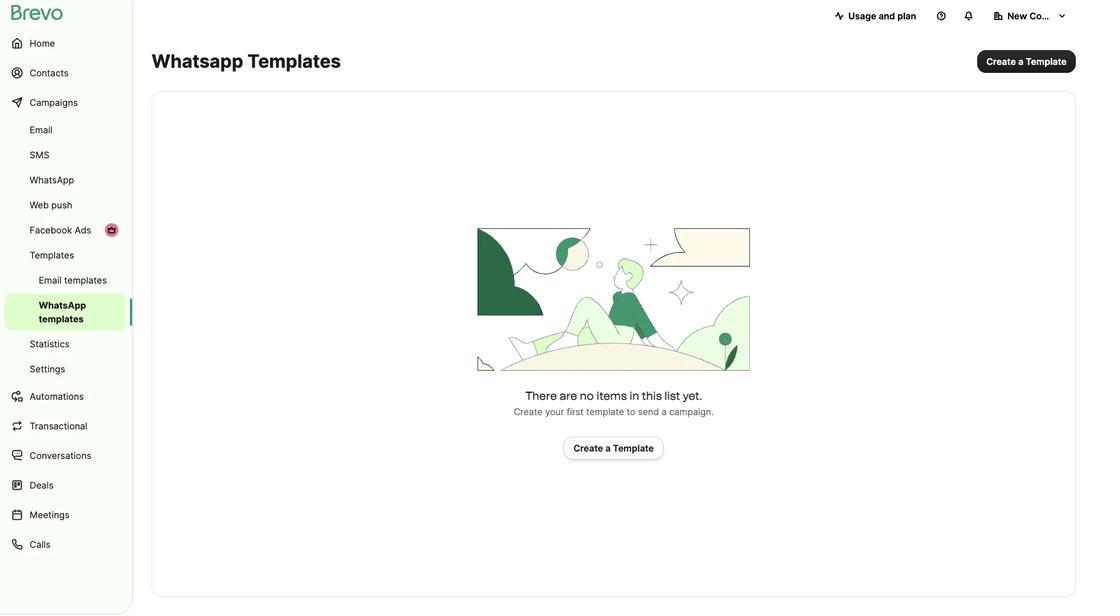 Task type: describe. For each thing, give the bounding box(es) containing it.
create inside there are no items in this list yet. create your first template to send a campaign.
[[514, 407, 543, 418]]

settings link
[[5, 358, 125, 381]]

meetings
[[30, 510, 70, 521]]

0 vertical spatial template
[[1026, 56, 1067, 67]]

email templates link
[[5, 269, 125, 292]]

whatsapp for whatsapp
[[30, 174, 74, 186]]

0 horizontal spatial a
[[606, 443, 611, 454]]

ads
[[75, 225, 91, 236]]

in
[[630, 389, 640, 403]]

facebook
[[30, 225, 72, 236]]

web push link
[[5, 194, 125, 217]]

company
[[1030, 10, 1072, 22]]

sms link
[[5, 144, 125, 166]]

automations
[[30, 391, 84, 403]]

home
[[30, 38, 55, 49]]

campaigns
[[30, 97, 78, 108]]

1 horizontal spatial create
[[574, 443, 603, 454]]

transactional
[[30, 421, 87, 432]]

push
[[51, 200, 72, 211]]

0 horizontal spatial template
[[613, 443, 654, 454]]

meetings link
[[5, 502, 125, 529]]

0 vertical spatial create a template button
[[978, 50, 1076, 73]]

0 vertical spatial create
[[987, 56, 1017, 67]]

campaign.
[[670, 407, 714, 418]]

new company button
[[985, 5, 1076, 27]]

2 horizontal spatial a
[[1019, 56, 1024, 67]]

no
[[580, 389, 594, 403]]

settings
[[30, 364, 65, 375]]

whatsapp link
[[5, 169, 125, 192]]

conversations
[[30, 450, 91, 462]]

usage and plan button
[[826, 5, 926, 27]]

contacts link
[[5, 59, 125, 87]]

calls
[[30, 539, 51, 551]]

new company
[[1008, 10, 1072, 22]]

there
[[526, 389, 557, 403]]

deals link
[[5, 472, 125, 499]]

transactional link
[[5, 413, 125, 440]]

whatsapp templates
[[39, 300, 86, 325]]

automations link
[[5, 383, 125, 411]]

first
[[567, 407, 584, 418]]

left___rvooi image
[[107, 226, 116, 235]]

are
[[560, 389, 578, 403]]

plan
[[898, 10, 917, 22]]

1 horizontal spatial templates
[[248, 50, 341, 72]]

statistics link
[[5, 333, 125, 356]]

email link
[[5, 119, 125, 141]]

statistics
[[30, 339, 70, 350]]

email for email
[[30, 124, 53, 136]]

1 horizontal spatial create a template
[[987, 56, 1067, 67]]

list
[[665, 389, 681, 403]]

yet.
[[683, 389, 702, 403]]

deals
[[30, 480, 54, 491]]

and
[[879, 10, 896, 22]]

usage and plan
[[849, 10, 917, 22]]

new
[[1008, 10, 1028, 22]]



Task type: locate. For each thing, give the bounding box(es) containing it.
templates up statistics link
[[39, 314, 84, 325]]

whatsapp inside whatsapp link
[[30, 174, 74, 186]]

template
[[1026, 56, 1067, 67], [613, 443, 654, 454]]

contacts
[[30, 67, 69, 79]]

template down company
[[1026, 56, 1067, 67]]

create a template button down template
[[564, 437, 664, 460]]

1 vertical spatial whatsapp
[[39, 300, 86, 311]]

a right send
[[662, 407, 667, 418]]

whatsapp templates
[[152, 50, 341, 72]]

items
[[597, 389, 627, 403]]

conversations link
[[5, 442, 125, 470]]

template
[[587, 407, 625, 418]]

1 vertical spatial template
[[613, 443, 654, 454]]

web
[[30, 200, 49, 211]]

0 horizontal spatial create a template button
[[564, 437, 664, 460]]

create a template down new company button
[[987, 56, 1067, 67]]

0 vertical spatial templates
[[248, 50, 341, 72]]

1 vertical spatial templates
[[30, 250, 74, 261]]

0 horizontal spatial create
[[514, 407, 543, 418]]

templates for email templates
[[64, 275, 107, 286]]

create
[[987, 56, 1017, 67], [514, 407, 543, 418], [574, 443, 603, 454]]

a
[[1019, 56, 1024, 67], [662, 407, 667, 418], [606, 443, 611, 454]]

usage
[[849, 10, 877, 22]]

whatsapp inside whatsapp templates link
[[39, 300, 86, 311]]

sms
[[30, 149, 49, 161]]

0 horizontal spatial create a template
[[574, 443, 654, 454]]

calls link
[[5, 531, 125, 559]]

0 vertical spatial a
[[1019, 56, 1024, 67]]

a inside there are no items in this list yet. create your first template to send a campaign.
[[662, 407, 667, 418]]

1 vertical spatial create a template
[[574, 443, 654, 454]]

facebook ads
[[30, 225, 91, 236]]

1 vertical spatial a
[[662, 407, 667, 418]]

0 vertical spatial create a template
[[987, 56, 1067, 67]]

1 vertical spatial email
[[39, 275, 62, 286]]

whatsapp up web push
[[30, 174, 74, 186]]

0 vertical spatial email
[[30, 124, 53, 136]]

create a template button down new company button
[[978, 50, 1076, 73]]

email templates
[[39, 275, 107, 286]]

2 horizontal spatial create
[[987, 56, 1017, 67]]

2 vertical spatial a
[[606, 443, 611, 454]]

there are no items in this list yet. create your first template to send a campaign.
[[514, 389, 714, 418]]

campaigns link
[[5, 89, 125, 116]]

email down templates link at the left top
[[39, 275, 62, 286]]

template down to
[[613, 443, 654, 454]]

whatsapp templates link
[[5, 294, 125, 331]]

0 vertical spatial templates
[[64, 275, 107, 286]]

templates
[[64, 275, 107, 286], [39, 314, 84, 325]]

1 horizontal spatial a
[[662, 407, 667, 418]]

your
[[545, 407, 564, 418]]

this
[[642, 389, 662, 403]]

1 vertical spatial templates
[[39, 314, 84, 325]]

email
[[30, 124, 53, 136], [39, 275, 62, 286]]

1 vertical spatial create
[[514, 407, 543, 418]]

1 horizontal spatial template
[[1026, 56, 1067, 67]]

create a template
[[987, 56, 1067, 67], [574, 443, 654, 454]]

1 vertical spatial create a template button
[[564, 437, 664, 460]]

whatsapp down email templates link
[[39, 300, 86, 311]]

create a template button
[[978, 50, 1076, 73], [564, 437, 664, 460]]

a down new
[[1019, 56, 1024, 67]]

whatsapp
[[152, 50, 243, 72]]

web push
[[30, 200, 72, 211]]

1 horizontal spatial create a template button
[[978, 50, 1076, 73]]

send
[[638, 407, 659, 418]]

create a template down template
[[574, 443, 654, 454]]

to
[[627, 407, 636, 418]]

home link
[[5, 30, 125, 57]]

create down 'there' at the bottom
[[514, 407, 543, 418]]

templates
[[248, 50, 341, 72], [30, 250, 74, 261]]

templates down templates link at the left top
[[64, 275, 107, 286]]

templates link
[[5, 244, 125, 267]]

templates inside the whatsapp templates
[[39, 314, 84, 325]]

templates for whatsapp templates
[[39, 314, 84, 325]]

facebook ads link
[[5, 219, 125, 242]]

email up sms
[[30, 124, 53, 136]]

0 horizontal spatial templates
[[30, 250, 74, 261]]

whatsapp for whatsapp templates
[[39, 300, 86, 311]]

email for email templates
[[39, 275, 62, 286]]

2 vertical spatial create
[[574, 443, 603, 454]]

0 vertical spatial whatsapp
[[30, 174, 74, 186]]

whatsapp
[[30, 174, 74, 186], [39, 300, 86, 311]]

create down first at the bottom of the page
[[574, 443, 603, 454]]

create down new
[[987, 56, 1017, 67]]

a down template
[[606, 443, 611, 454]]



Task type: vqa. For each thing, say whether or not it's contained in the screenshot.
STATES in the +1 254-230-1082 Waco, United States
no



